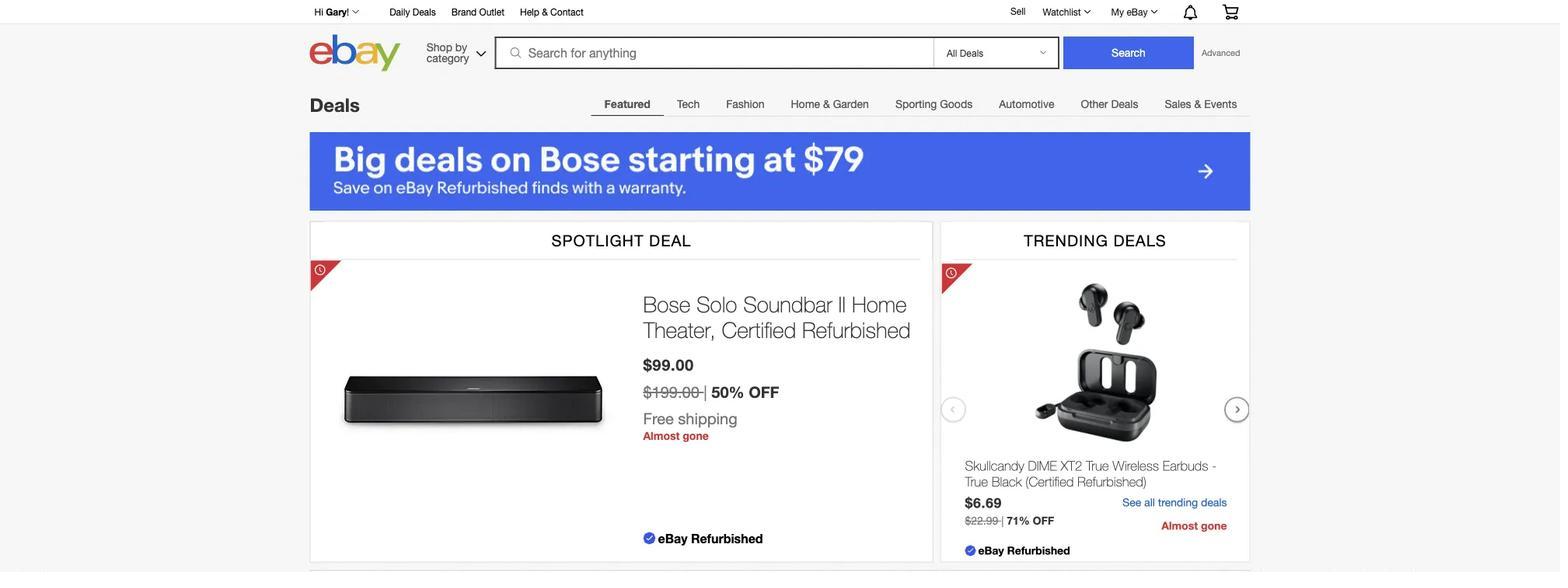 Task type: locate. For each thing, give the bounding box(es) containing it.
home right ii
[[852, 291, 907, 317]]

& right sales
[[1195, 98, 1201, 110]]

almost down trending
[[1162, 519, 1198, 532]]

-
[[1212, 458, 1217, 473]]

1 horizontal spatial &
[[823, 98, 830, 110]]

0 vertical spatial |
[[704, 383, 707, 401]]

off
[[749, 383, 779, 401], [1033, 514, 1054, 527]]

& right help
[[542, 6, 548, 17]]

hi gary !
[[314, 6, 349, 17]]

off right 50%
[[749, 383, 779, 401]]

advanced link
[[1194, 37, 1248, 68]]

$99.00
[[643, 356, 694, 374]]

tab list
[[591, 88, 1251, 120]]

off for refurbished
[[749, 383, 779, 401]]

off for true
[[1033, 514, 1054, 527]]

skullcandy dime xt2 true wireless earbuds - true black (certified refurbished) link
[[965, 458, 1227, 493]]

see all trending deals link
[[1123, 496, 1227, 509]]

other deals link
[[1068, 89, 1152, 120]]

| left 50%
[[704, 383, 707, 401]]

1 horizontal spatial home
[[852, 291, 907, 317]]

my ebay link
[[1103, 2, 1165, 21]]

50%
[[712, 383, 744, 401]]

ebay refurbished
[[658, 531, 763, 546], [978, 544, 1070, 557]]

other
[[1081, 98, 1108, 110]]

refurbished
[[802, 317, 911, 343], [691, 531, 763, 546], [1007, 544, 1070, 557]]

2 horizontal spatial &
[[1195, 98, 1201, 110]]

&
[[542, 6, 548, 17], [823, 98, 830, 110], [1195, 98, 1201, 110]]

None submit
[[1064, 37, 1194, 69]]

daily
[[390, 6, 410, 17]]

& for home
[[823, 98, 830, 110]]

deals inside daily deals link
[[413, 6, 436, 17]]

0 horizontal spatial refurbished
[[691, 531, 763, 546]]

| left 71%
[[1002, 514, 1004, 527]]

shipping
[[678, 409, 738, 428]]

0 horizontal spatial almost
[[643, 430, 680, 442]]

|
[[704, 383, 707, 401], [1002, 514, 1004, 527]]

home & garden
[[791, 98, 869, 110]]

0 horizontal spatial off
[[749, 383, 779, 401]]

skullcandy
[[965, 458, 1024, 473]]

ebay
[[1127, 6, 1148, 17], [658, 531, 688, 546], [978, 544, 1004, 557]]

almost gone
[[1162, 519, 1227, 532]]

see
[[1123, 496, 1142, 509]]

home inside tab list
[[791, 98, 820, 110]]

(certified
[[1026, 474, 1074, 489]]

spotlight deal
[[552, 231, 692, 249]]

bose
[[643, 291, 691, 317]]

my ebay
[[1111, 6, 1148, 17]]

0 vertical spatial off
[[749, 383, 779, 401]]

0 horizontal spatial true
[[965, 474, 988, 489]]

1 horizontal spatial gone
[[1201, 519, 1227, 532]]

almost
[[643, 430, 680, 442], [1162, 519, 1198, 532]]

deals for other
[[1111, 98, 1139, 110]]

1 horizontal spatial off
[[1033, 514, 1054, 527]]

deals
[[413, 6, 436, 17], [310, 94, 360, 116], [1111, 98, 1139, 110], [1114, 231, 1167, 249]]

deal
[[649, 231, 692, 249]]

true up $6.69
[[965, 474, 988, 489]]

daily deals
[[390, 6, 436, 17]]

& for help
[[542, 6, 548, 17]]

1 horizontal spatial |
[[1002, 514, 1004, 527]]

1 horizontal spatial true
[[1086, 458, 1109, 473]]

gone
[[683, 430, 709, 442], [1201, 519, 1227, 532]]

sporting goods
[[896, 98, 973, 110]]

gone down shipping
[[683, 430, 709, 442]]

0 horizontal spatial gone
[[683, 430, 709, 442]]

see all trending deals
[[1123, 496, 1227, 509]]

true
[[1086, 458, 1109, 473], [965, 474, 988, 489]]

0 vertical spatial gone
[[683, 430, 709, 442]]

0 horizontal spatial home
[[791, 98, 820, 110]]

fashion
[[726, 98, 765, 110]]

ii
[[839, 291, 846, 317]]

1 vertical spatial off
[[1033, 514, 1054, 527]]

1 vertical spatial home
[[852, 291, 907, 317]]

help & contact link
[[520, 4, 584, 21]]

shop by category
[[427, 40, 469, 64]]

1 vertical spatial true
[[965, 474, 988, 489]]

1 horizontal spatial almost
[[1162, 519, 1198, 532]]

contact
[[551, 6, 584, 17]]

all
[[1145, 496, 1155, 509]]

refurbished)
[[1078, 474, 1147, 489]]

gary
[[326, 6, 347, 17]]

off right 71%
[[1033, 514, 1054, 527]]

1 vertical spatial |
[[1002, 514, 1004, 527]]

tech
[[677, 98, 700, 110]]

2 horizontal spatial ebay
[[1127, 6, 1148, 17]]

account navigation
[[306, 0, 1251, 24]]

sell
[[1011, 6, 1026, 16]]

$22.99
[[965, 514, 999, 527]]

home
[[791, 98, 820, 110], [852, 291, 907, 317]]

$199.00 | 50% off
[[643, 383, 779, 401]]

menu bar
[[591, 88, 1251, 120]]

0 horizontal spatial |
[[704, 383, 707, 401]]

goods
[[940, 98, 973, 110]]

black
[[992, 474, 1022, 489]]

0 vertical spatial almost
[[643, 430, 680, 442]]

home left garden
[[791, 98, 820, 110]]

& inside account navigation
[[542, 6, 548, 17]]

0 vertical spatial home
[[791, 98, 820, 110]]

brand
[[452, 6, 477, 17]]

watchlist
[[1043, 6, 1081, 17]]

$6.69
[[965, 495, 1002, 511]]

gone inside free shipping almost gone
[[683, 430, 709, 442]]

| inside $199.00 | 50% off
[[704, 383, 707, 401]]

0 horizontal spatial &
[[542, 6, 548, 17]]

free
[[643, 409, 674, 428]]

gone down deals
[[1201, 519, 1227, 532]]

soundbar
[[743, 291, 833, 317]]

true up the refurbished)
[[1086, 458, 1109, 473]]

help & contact
[[520, 6, 584, 17]]

almost down free at the bottom left of page
[[643, 430, 680, 442]]

0 vertical spatial true
[[1086, 458, 1109, 473]]

bose solo soundbar ii home theater, certified refurbished
[[643, 291, 911, 343]]

deals for daily
[[413, 6, 436, 17]]

advanced
[[1202, 48, 1240, 58]]

featured link
[[591, 89, 664, 120]]

shop by category banner
[[306, 0, 1251, 75]]

1 vertical spatial gone
[[1201, 519, 1227, 532]]

& left garden
[[823, 98, 830, 110]]

deals inside other deals link
[[1111, 98, 1139, 110]]

1 horizontal spatial refurbished
[[802, 317, 911, 343]]

certified
[[722, 317, 796, 343]]

shop by category button
[[420, 35, 490, 68]]



Task type: vqa. For each thing, say whether or not it's contained in the screenshot.
Events
yes



Task type: describe. For each thing, give the bounding box(es) containing it.
tech link
[[664, 89, 713, 120]]

none submit inside shop by category banner
[[1064, 37, 1194, 69]]

other deals
[[1081, 98, 1139, 110]]

dime
[[1028, 458, 1057, 473]]

bose solo soundbar ii home theater, certified refurbished link
[[643, 291, 917, 343]]

home & garden link
[[778, 89, 882, 120]]

trending
[[1024, 231, 1109, 249]]

spotlight
[[552, 231, 644, 249]]

$22.99 | 71% off
[[965, 514, 1054, 527]]

2 horizontal spatial refurbished
[[1007, 544, 1070, 557]]

trending deals
[[1024, 231, 1167, 249]]

automotive
[[999, 98, 1055, 110]]

1 vertical spatial almost
[[1162, 519, 1198, 532]]

outlet
[[479, 6, 505, 17]]

theater,
[[643, 317, 716, 343]]

skullcandy dime xt2 true wireless earbuds - true black (certified refurbished)
[[965, 458, 1217, 489]]

| for skullcandy
[[1002, 514, 1004, 527]]

sell link
[[1004, 6, 1033, 16]]

& for sales
[[1195, 98, 1201, 110]]

brand outlet link
[[452, 4, 505, 21]]

refurbished inside bose solo soundbar ii home theater, certified refurbished
[[802, 317, 911, 343]]

events
[[1204, 98, 1237, 110]]

help
[[520, 6, 539, 17]]

0 horizontal spatial ebay refurbished
[[658, 531, 763, 546]]

xt2
[[1061, 458, 1083, 473]]

shop
[[427, 40, 452, 53]]

hi
[[314, 6, 323, 17]]

| for bose
[[704, 383, 707, 401]]

earbuds
[[1163, 458, 1209, 473]]

brand outlet
[[452, 6, 505, 17]]

menu bar containing featured
[[591, 88, 1251, 120]]

daily deals link
[[390, 4, 436, 21]]

almost inside free shipping almost gone
[[643, 430, 680, 442]]

wireless
[[1113, 458, 1159, 473]]

watchlist link
[[1034, 2, 1098, 21]]

sales & events
[[1165, 98, 1237, 110]]

free shipping almost gone
[[643, 409, 738, 442]]

solo
[[697, 291, 737, 317]]

0 horizontal spatial ebay
[[658, 531, 688, 546]]

fashion link
[[713, 89, 778, 120]]

1 horizontal spatial ebay refurbished
[[978, 544, 1070, 557]]

deals
[[1201, 496, 1227, 509]]

sporting goods link
[[882, 89, 986, 120]]

!
[[347, 6, 349, 17]]

garden
[[833, 98, 869, 110]]

automotive link
[[986, 89, 1068, 120]]

your shopping cart image
[[1222, 4, 1240, 20]]

deals link
[[310, 94, 360, 116]]

by
[[455, 40, 467, 53]]

my
[[1111, 6, 1124, 17]]

home inside bose solo soundbar ii home theater, certified refurbished
[[852, 291, 907, 317]]

1 horizontal spatial ebay
[[978, 544, 1004, 557]]

ebay inside my ebay link
[[1127, 6, 1148, 17]]

Search for anything text field
[[497, 38, 931, 68]]

sales
[[1165, 98, 1192, 110]]

71%
[[1007, 514, 1030, 527]]

deals for trending
[[1114, 231, 1167, 249]]

featured
[[605, 98, 651, 110]]

trending
[[1158, 496, 1198, 509]]

category
[[427, 51, 469, 64]]

big deals on bose starting at $79 save on ebay refurished finds with a warranty. image
[[310, 132, 1251, 211]]

sales & events link
[[1152, 89, 1251, 120]]

$199.00
[[643, 383, 700, 401]]

tab list containing featured
[[591, 88, 1251, 120]]

sporting
[[896, 98, 937, 110]]



